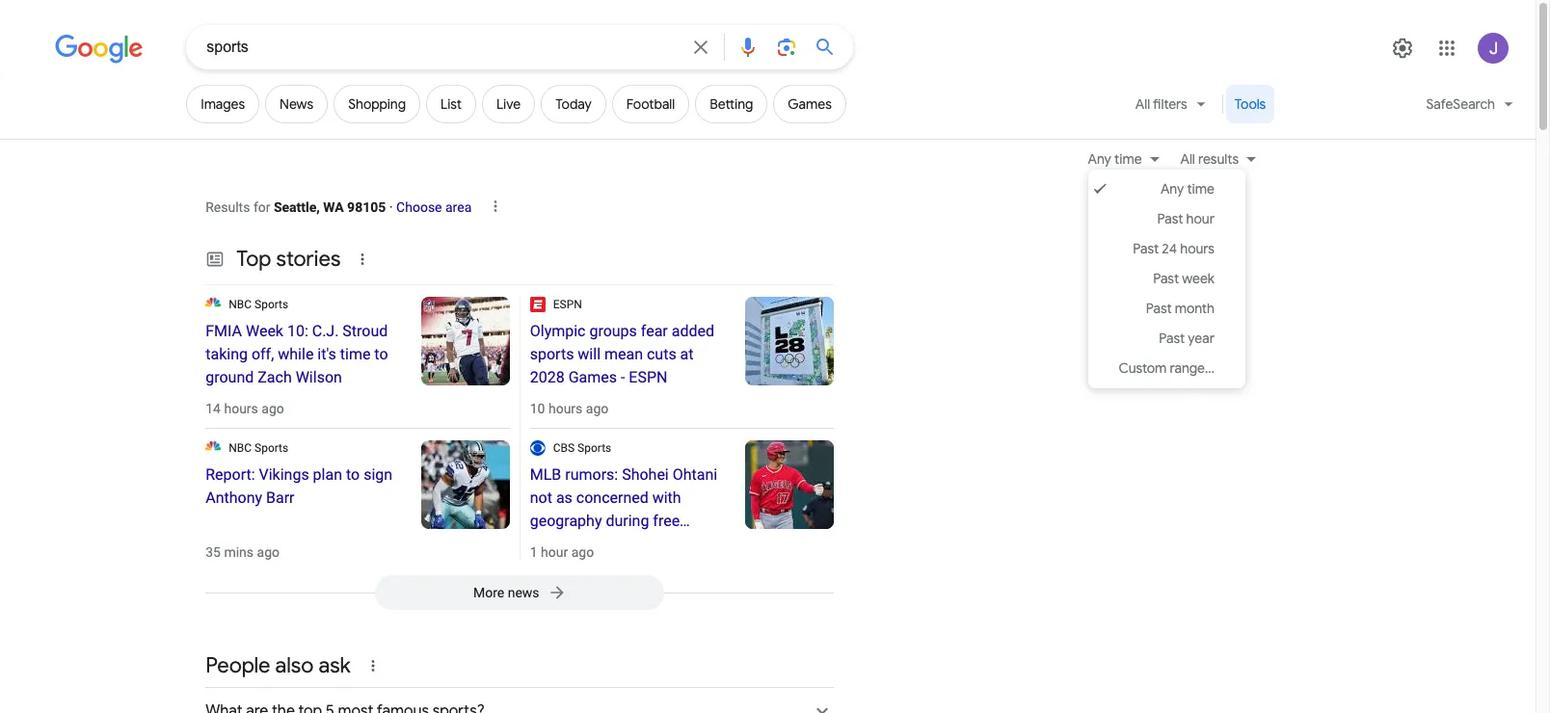 Task type: vqa. For each thing, say whether or not it's contained in the screenshot.
Zoom in ICON
no



Task type: locate. For each thing, give the bounding box(es) containing it.
1 nbc sports from the top
[[229, 298, 289, 311]]

ago for barr
[[257, 545, 280, 560]]

any up any time radio item
[[1088, 150, 1112, 168]]

time down all results
[[1187, 180, 1215, 198]]

past inside past 24 hours link
[[1133, 240, 1159, 257]]

nbc sports up vikings
[[229, 442, 289, 455]]

past down the past week link
[[1146, 300, 1172, 317]]

1 vertical spatial all
[[1181, 150, 1196, 168]]

nbc up report:
[[229, 442, 252, 455]]

hour
[[1187, 210, 1215, 228], [541, 545, 568, 560]]

nbc sports for week
[[229, 298, 289, 311]]

ago up cbs sports at the left bottom of page
[[586, 401, 609, 417]]

time inside radio item
[[1187, 180, 1215, 198]]

nbc for fmia
[[229, 298, 252, 311]]

1 vertical spatial to
[[346, 466, 360, 484]]

ask
[[319, 653, 351, 680]]

past month
[[1146, 300, 1215, 317]]

any time up past hour
[[1161, 180, 1215, 198]]

list
[[441, 95, 462, 113]]

stories
[[276, 246, 341, 273]]

plan
[[313, 466, 342, 484]]

0 horizontal spatial games
[[569, 368, 617, 387]]

0 horizontal spatial to
[[346, 466, 360, 484]]

games down search by image
[[788, 95, 832, 113]]

hour up past 24 hours
[[1187, 210, 1215, 228]]

it's
[[318, 345, 336, 364]]

1 vertical spatial nbc
[[229, 442, 252, 455]]

menu containing any time
[[1088, 170, 1246, 389]]

range...
[[1170, 360, 1215, 377]]

betting
[[710, 95, 753, 113]]

past 24 hours link
[[1088, 234, 1246, 264]]

past left 24
[[1133, 240, 1159, 257]]

more news link
[[221, 576, 819, 610]]

hours right 10
[[549, 401, 583, 417]]

1 vertical spatial espn
[[629, 368, 668, 387]]

nbc up fmia
[[229, 298, 252, 311]]

report: vikings plan to sign anthony barr
[[206, 466, 393, 507]]

Search search field
[[207, 37, 678, 61]]

any time radio item
[[1088, 175, 1246, 204]]

nbc sports up week
[[229, 298, 289, 311]]

0 vertical spatial any
[[1088, 150, 1112, 168]]

geography
[[530, 512, 602, 530]]

time down stroud on the top left
[[340, 345, 371, 364]]

year
[[1188, 330, 1215, 347]]

olympic groups fear added sports will mean cuts at 2028 games - espn
[[530, 322, 715, 387]]

0 horizontal spatial hours
[[224, 401, 258, 417]]

past for past month
[[1146, 300, 1172, 317]]

to inside fmia week 10: c.j. stroud taking off, while it's time to ground zach wilson
[[374, 345, 388, 364]]

mean
[[605, 345, 643, 364]]

any inside radio item
[[1161, 180, 1184, 198]]

interest
[[599, 558, 651, 577]]

past down past 24 hours link
[[1153, 270, 1179, 287]]

past inside the past week link
[[1153, 270, 1179, 287]]

24
[[1162, 240, 1177, 257]]

all for all results
[[1181, 150, 1196, 168]]

results for seattle, wa 98105 ∙ choose area
[[206, 200, 472, 215]]

espn right -
[[629, 368, 668, 387]]

past for past hour
[[1158, 210, 1184, 228]]

all filters button
[[1124, 85, 1220, 131]]

past for past year
[[1159, 330, 1185, 347]]

1 vertical spatial games
[[569, 368, 617, 387]]

past left year
[[1159, 330, 1185, 347]]

0 horizontal spatial all
[[1136, 95, 1151, 113]]

0 vertical spatial games
[[788, 95, 832, 113]]

past
[[1158, 210, 1184, 228], [1133, 240, 1159, 257], [1153, 270, 1179, 287], [1146, 300, 1172, 317], [1159, 330, 1185, 347]]

past down any time radio item
[[1158, 210, 1184, 228]]

0 horizontal spatial time
[[340, 345, 371, 364]]

1 horizontal spatial time
[[1115, 150, 1142, 168]]

0 vertical spatial nbc sports
[[229, 298, 289, 311]]

1 horizontal spatial espn
[[629, 368, 668, 387]]

c.j.
[[312, 322, 339, 340]]

to inside report: vikings plan to sign anthony barr
[[346, 466, 360, 484]]

past 24 hours
[[1133, 240, 1215, 257]]

past year
[[1159, 330, 1215, 347]]

0 horizontal spatial espn
[[553, 298, 582, 311]]

1 vertical spatial time
[[1187, 180, 1215, 198]]

during
[[606, 512, 649, 530]]

2 horizontal spatial time
[[1187, 180, 1215, 198]]

any time up any time radio item
[[1088, 150, 1142, 168]]

1 vertical spatial any time
[[1161, 180, 1215, 198]]

all inside dropdown button
[[1136, 95, 1151, 113]]

1 horizontal spatial any
[[1161, 180, 1184, 198]]

custom range...
[[1119, 360, 1215, 377]]

top
[[236, 246, 271, 273]]

0 vertical spatial nbc
[[229, 298, 252, 311]]

list link
[[426, 85, 476, 123]]

all left filters
[[1136, 95, 1151, 113]]

1 nbc from the top
[[229, 298, 252, 311]]

1 horizontal spatial to
[[374, 345, 388, 364]]

any inside dropdown button
[[1088, 150, 1112, 168]]

hours right 24
[[1181, 240, 1215, 257]]

0 horizontal spatial hour
[[541, 545, 568, 560]]

ago right 'mins'
[[257, 545, 280, 560]]

sports up vikings
[[255, 442, 289, 455]]

add betting element
[[710, 95, 753, 113]]

ago
[[262, 401, 284, 417], [586, 401, 609, 417], [257, 545, 280, 560], [572, 545, 594, 560]]

2 vertical spatial time
[[340, 345, 371, 364]]

week
[[1182, 270, 1215, 287]]

nbc sports
[[229, 298, 289, 311], [229, 442, 289, 455]]

35 mins ago
[[206, 545, 280, 560]]

1
[[530, 545, 538, 560]]

to down stroud on the top left
[[374, 345, 388, 364]]

more
[[473, 585, 505, 601]]

time up any time radio item
[[1115, 150, 1142, 168]]

fmia week 10: c.j. stroud taking off, while it's time to ground zach wilson
[[206, 322, 388, 387]]

google image
[[55, 35, 144, 64]]

time inside dropdown button
[[1115, 150, 1142, 168]]

to left the sign
[[346, 466, 360, 484]]

0 vertical spatial hour
[[1187, 210, 1215, 228]]

safesearch button
[[1415, 85, 1526, 132]]

menu
[[1088, 170, 1246, 389]]

betting link
[[696, 85, 768, 123]]

any time
[[1088, 150, 1142, 168], [1161, 180, 1215, 198]]

hours right 14
[[224, 401, 258, 417]]

will
[[578, 345, 601, 364]]

0 vertical spatial to
[[374, 345, 388, 364]]

0 horizontal spatial any time
[[1088, 150, 1142, 168]]

images
[[201, 95, 245, 113]]

hour inside 'link'
[[1187, 210, 1215, 228]]

time inside fmia week 10: c.j. stroud taking off, while it's time to ground zach wilson
[[340, 345, 371, 364]]

any up past hour 'link' on the top of the page
[[1161, 180, 1184, 198]]

any time button
[[1088, 149, 1169, 170]]

football
[[627, 95, 675, 113]]

1 horizontal spatial hours
[[549, 401, 583, 417]]

ago down zach
[[262, 401, 284, 417]]

search by voice image
[[737, 36, 760, 59]]

1 horizontal spatial all
[[1181, 150, 1196, 168]]

all left results
[[1181, 150, 1196, 168]]

1 horizontal spatial hour
[[1187, 210, 1215, 228]]

news
[[508, 585, 540, 601]]

images link
[[186, 85, 260, 123]]

added
[[672, 322, 715, 340]]

1 vertical spatial hour
[[541, 545, 568, 560]]

0 horizontal spatial any
[[1088, 150, 1112, 168]]

safesearch
[[1427, 95, 1496, 113]]

results
[[1199, 150, 1239, 168]]

filters
[[1153, 95, 1188, 113]]

cbs sports
[[553, 442, 612, 455]]

sports up rumors:
[[578, 442, 612, 455]]

past inside past hour 'link'
[[1158, 210, 1184, 228]]

2 nbc from the top
[[229, 442, 252, 455]]

past inside past month link
[[1146, 300, 1172, 317]]

while
[[278, 345, 314, 364]]

games down will
[[569, 368, 617, 387]]

past year link
[[1088, 324, 1246, 354]]

1 horizontal spatial any time
[[1161, 180, 1215, 198]]

None search field
[[0, 24, 854, 69]]

past week
[[1153, 270, 1215, 287]]

0 vertical spatial any time
[[1088, 150, 1142, 168]]

all inside popup button
[[1181, 150, 1196, 168]]

1 horizontal spatial games
[[788, 95, 832, 113]]

ago down geography
[[572, 545, 594, 560]]

1 vertical spatial any
[[1161, 180, 1184, 198]]

off,
[[252, 345, 274, 364]]

2 horizontal spatial hours
[[1181, 240, 1215, 257]]

2028
[[530, 368, 565, 387]]

taking
[[206, 345, 248, 364]]

games
[[788, 95, 832, 113], [569, 368, 617, 387]]

espn inside olympic groups fear added sports will mean cuts at 2028 games - espn
[[629, 368, 668, 387]]

1 vertical spatial nbc sports
[[229, 442, 289, 455]]

more news
[[473, 585, 540, 601]]

tools
[[1235, 95, 1266, 113]]

sports up week
[[255, 298, 289, 311]]

all
[[1136, 95, 1151, 113], [1181, 150, 1196, 168]]

0 vertical spatial all
[[1136, 95, 1151, 113]]

ground
[[206, 368, 254, 387]]

0 vertical spatial time
[[1115, 150, 1142, 168]]

time
[[1115, 150, 1142, 168], [1187, 180, 1215, 198], [340, 345, 371, 364]]

2 nbc sports from the top
[[229, 442, 289, 455]]

hour right 1
[[541, 545, 568, 560]]

any time inside any time dropdown button
[[1088, 150, 1142, 168]]

espn up olympic
[[553, 298, 582, 311]]

past inside past year link
[[1159, 330, 1185, 347]]

all for all filters
[[1136, 95, 1151, 113]]

add list element
[[441, 95, 462, 113]]



Task type: describe. For each thing, give the bounding box(es) containing it.
people also ask
[[206, 653, 351, 680]]

14
[[206, 401, 221, 417]]

10 hours ago
[[530, 401, 609, 417]]

week
[[246, 322, 283, 340]]

wa
[[323, 200, 344, 215]]

hour for past
[[1187, 210, 1215, 228]]

all results
[[1181, 150, 1239, 168]]

0 vertical spatial espn
[[553, 298, 582, 311]]

hour for 1
[[541, 545, 568, 560]]

choose area button
[[396, 180, 472, 227]]

hours for olympic groups fear added sports will mean cuts at 2028 games - espn
[[549, 401, 583, 417]]

vikings
[[259, 466, 309, 484]]

35
[[206, 545, 221, 560]]

∙
[[389, 200, 393, 215]]

people
[[206, 653, 271, 680]]

report: vikings plan to sign anthony barr heading
[[206, 464, 402, 510]]

shopping
[[348, 95, 406, 113]]

all results button
[[1169, 149, 1266, 170]]

add football element
[[627, 95, 675, 113]]

past month link
[[1088, 294, 1246, 324]]

fmia week 10: c.j. stroud taking off, while it's time to ground zach wilson heading
[[206, 320, 402, 390]]

football link
[[612, 85, 690, 123]]

games inside olympic groups fear added sports will mean cuts at 2028 games - espn
[[569, 368, 617, 387]]

for
[[253, 200, 270, 215]]

all filters
[[1136, 95, 1188, 113]]

olympic groups fear added sports will mean cuts at 2028 games - espn heading
[[530, 320, 726, 390]]

sports for rumors:
[[578, 442, 612, 455]]

at
[[680, 345, 694, 364]]

garnering
[[530, 558, 595, 577]]

hours for fmia week 10: c.j. stroud taking off, while it's time to ground zach wilson
[[224, 401, 258, 417]]

with
[[653, 489, 681, 507]]

aaron
[[585, 535, 626, 554]]

live link
[[482, 85, 535, 123]]

-
[[621, 368, 625, 387]]

sign
[[364, 466, 393, 484]]

10:
[[287, 322, 308, 340]]

cuts
[[647, 345, 677, 364]]

also
[[275, 653, 314, 680]]

mins
[[224, 545, 254, 560]]

today link
[[541, 85, 606, 123]]

add live element
[[497, 95, 521, 113]]

fmia
[[206, 322, 242, 340]]

report:
[[206, 466, 255, 484]]

add today element
[[556, 95, 592, 113]]

games link
[[774, 85, 846, 123]]

news
[[280, 95, 314, 113]]

seattle,
[[274, 200, 320, 215]]

sports for week
[[255, 298, 289, 311]]

nola
[[630, 535, 662, 554]]

sports for vikings
[[255, 442, 289, 455]]

mlb rumors: shohei ohtani not as concerned with geography during free agency, aaron nola garnering interest
[[530, 466, 718, 577]]

tools button
[[1226, 85, 1275, 123]]

shopping link
[[334, 85, 420, 123]]

today
[[556, 95, 592, 113]]

sports
[[530, 345, 574, 364]]

rumors:
[[565, 466, 618, 484]]

zach
[[258, 368, 292, 387]]

olympic
[[530, 322, 586, 340]]

anthony
[[206, 489, 262, 507]]

1 hour ago
[[530, 545, 594, 560]]

14 hours ago
[[206, 401, 284, 417]]

fear
[[641, 322, 668, 340]]

mlb rumors: shohei ohtani not as concerned with geography during free agency, aaron nola garnering interest heading
[[530, 464, 726, 577]]

free
[[653, 512, 680, 530]]

nbc sports for vikings
[[229, 442, 289, 455]]

custom range... menu item
[[1119, 360, 1215, 377]]

results
[[206, 200, 250, 215]]

past for past week
[[1153, 270, 1179, 287]]

past hour link
[[1088, 204, 1246, 234]]

area
[[446, 200, 472, 215]]

live
[[497, 95, 521, 113]]

ago for off,
[[262, 401, 284, 417]]

news link
[[265, 85, 328, 123]]

past hour
[[1158, 210, 1215, 228]]

shohei
[[622, 466, 669, 484]]

ago for concerned
[[572, 545, 594, 560]]

month
[[1175, 300, 1215, 317]]

agency,
[[530, 535, 581, 554]]

top stories
[[236, 246, 341, 273]]

as
[[556, 489, 573, 507]]

98105
[[347, 200, 386, 215]]

add games element
[[788, 95, 832, 113]]

cbs
[[553, 442, 575, 455]]

ohtani
[[673, 466, 718, 484]]

search by image image
[[776, 36, 799, 59]]

not
[[530, 489, 552, 507]]

nbc for report:
[[229, 442, 252, 455]]

past for past 24 hours
[[1133, 240, 1159, 257]]

mlb
[[530, 466, 562, 484]]

ago for mean
[[586, 401, 609, 417]]

groups
[[590, 322, 637, 340]]

10
[[530, 401, 545, 417]]

custom
[[1119, 360, 1167, 377]]

any time inside any time radio item
[[1161, 180, 1215, 198]]

choose
[[396, 200, 442, 215]]



